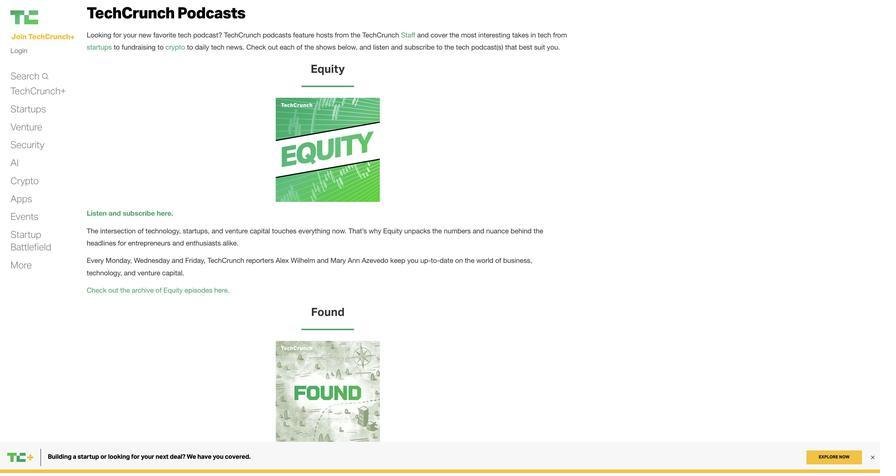 Task type: vqa. For each thing, say whether or not it's contained in the screenshot.
the bottom Equity
yes



Task type: describe. For each thing, give the bounding box(es) containing it.
crypto
[[166, 43, 185, 51]]

found
[[311, 305, 345, 319]]

that's
[[349, 227, 367, 235]]

touches
[[272, 227, 297, 235]]

hosts
[[316, 31, 333, 39]]

here. for 1st 'listen and subscribe here.' link from the top of the page
[[157, 209, 173, 217]]

0 horizontal spatial out
[[108, 287, 118, 294]]

intersection
[[100, 227, 136, 235]]

takes
[[513, 31, 529, 39]]

techcrunch up your
[[87, 3, 175, 22]]

episodes
[[185, 287, 213, 294]]

favorite
[[153, 31, 176, 39]]

2 listen and subscribe here. link from the top
[[87, 452, 173, 461]]

0 vertical spatial subscribe
[[405, 43, 435, 51]]

to-
[[431, 257, 440, 265]]

tech right daily
[[211, 43, 225, 51]]

interesting
[[479, 31, 511, 39]]

join
[[11, 32, 27, 41]]

tech right 'in' at right top
[[538, 31, 552, 39]]

tech down most
[[456, 43, 470, 51]]

0 vertical spatial for
[[113, 31, 122, 39]]

alex
[[276, 257, 289, 265]]

of right each
[[297, 43, 303, 51]]

wilhelm
[[291, 257, 315, 265]]

crypto
[[10, 175, 39, 187]]

business,
[[504, 257, 533, 265]]

techcrunch up news.
[[224, 31, 261, 39]]

login link
[[10, 45, 27, 57]]

join techcrunch +
[[11, 32, 75, 42]]

3 to from the left
[[187, 43, 193, 51]]

of right archive
[[156, 287, 162, 294]]

your
[[123, 31, 137, 39]]

1 horizontal spatial equity
[[311, 62, 345, 76]]

suit
[[535, 43, 546, 51]]

the
[[87, 227, 98, 235]]

podcast(s)
[[472, 43, 504, 51]]

behind
[[511, 227, 532, 235]]

you.
[[547, 43, 561, 51]]

login
[[10, 46, 27, 55]]

ai
[[10, 157, 19, 169]]

startup battlefield
[[10, 229, 51, 253]]

that
[[506, 43, 517, 51]]

capital
[[250, 227, 270, 235]]

numbers
[[444, 227, 471, 235]]

podcasts
[[178, 3, 245, 22]]

more
[[10, 259, 32, 271]]

search image
[[41, 73, 49, 80]]

tech up the crypto at left
[[178, 31, 191, 39]]

listen
[[373, 43, 390, 51]]

check out the archive of equity episodes here. link
[[87, 287, 230, 295]]

venture
[[10, 121, 42, 133]]

looking
[[87, 31, 111, 39]]

events link
[[10, 211, 38, 223]]

ann
[[348, 257, 360, 265]]

why
[[369, 227, 382, 235]]

reporters
[[246, 257, 274, 265]]

apps link
[[10, 193, 32, 205]]

each
[[280, 43, 295, 51]]

feature
[[293, 31, 315, 39]]

world
[[477, 257, 494, 265]]

here. for 1st 'listen and subscribe here.' link from the bottom of the page
[[157, 452, 173, 461]]

events
[[10, 211, 38, 223]]

crypto link
[[10, 175, 39, 187]]

techcrunch link
[[10, 10, 80, 24]]

subscribe for 1st 'listen and subscribe here.' link from the bottom of the page
[[123, 452, 155, 461]]

apps
[[10, 193, 32, 205]]

the right unpacks
[[433, 227, 442, 235]]

crypto link
[[166, 43, 185, 52]]

startup
[[10, 229, 41, 241]]

startup battlefield link
[[10, 229, 51, 253]]

search
[[10, 70, 39, 82]]

technology, inside every monday, wednesday and friday, techcrunch reporters alex wilhelm and mary ann azevedo keep you up-to-date on the world of business, technology, and venture capital.
[[87, 269, 122, 277]]

technology, inside the intersection of technology, startups, and venture capital touches everything now. that's why equity unpacks the numbers and nuance behind the headlines for entrepreneurs and enthusiasts alike.
[[146, 227, 181, 235]]

security link
[[10, 139, 44, 151]]

archive
[[132, 287, 154, 294]]

on
[[456, 257, 463, 265]]

techcrunch inside every monday, wednesday and friday, techcrunch reporters alex wilhelm and mary ann azevedo keep you up-to-date on the world of business, technology, and venture capital.
[[208, 257, 244, 265]]

podcast?
[[193, 31, 222, 39]]

startups to fundraising to crypto to daily tech news. check out each of the shows below, and listen and subscribe to the tech podcast(s) that best suit you.
[[87, 43, 561, 51]]

fundraising
[[122, 43, 156, 51]]



Task type: locate. For each thing, give the bounding box(es) containing it.
1 listen and subscribe here. link from the top
[[87, 209, 173, 218]]

alike.
[[223, 239, 239, 247]]

listen and subscribe here. for 1st 'listen and subscribe here.' link from the bottom of the page
[[87, 452, 173, 461]]

technology, up entrepreneurs
[[146, 227, 181, 235]]

equity podcast techcrunch 2019 edge image
[[276, 98, 380, 202]]

mary
[[331, 257, 346, 265]]

2 vertical spatial here.
[[157, 452, 173, 461]]

staff
[[401, 31, 416, 39]]

the right on
[[465, 257, 475, 265]]

headlines
[[87, 239, 116, 247]]

looking for your new favorite tech podcast? techcrunch podcasts feature hosts from the techcrunch staff and cover the most interesting takes in tech from
[[87, 31, 568, 39]]

1 vertical spatial technology,
[[87, 269, 122, 277]]

everything
[[299, 227, 330, 235]]

techcrunch podcasts
[[87, 3, 245, 22]]

venture inside every monday, wednesday and friday, techcrunch reporters alex wilhelm and mary ann azevedo keep you up-to-date on the world of business, technology, and venture capital.
[[138, 269, 160, 277]]

1 listen from the top
[[87, 209, 107, 217]]

for inside the intersection of technology, startups, and venture capital touches everything now. that's why equity unpacks the numbers and nuance behind the headlines for entrepreneurs and enthusiasts alike.
[[118, 239, 126, 247]]

check down every
[[87, 287, 107, 294]]

1 to from the left
[[114, 43, 120, 51]]

out left archive
[[108, 287, 118, 294]]

0 vertical spatial here.
[[157, 209, 173, 217]]

0 vertical spatial listen
[[87, 209, 107, 217]]

the down "cover"
[[445, 43, 455, 51]]

the right behind
[[534, 227, 544, 235]]

and
[[418, 31, 429, 39], [360, 43, 371, 51], [391, 43, 403, 51], [109, 209, 121, 217], [212, 227, 223, 235], [473, 227, 485, 235], [173, 239, 184, 247], [172, 257, 184, 265], [317, 257, 329, 265], [124, 269, 136, 277], [109, 452, 121, 461]]

for down intersection
[[118, 239, 126, 247]]

of right world
[[496, 257, 502, 265]]

technology,
[[146, 227, 181, 235], [87, 269, 122, 277]]

below,
[[338, 43, 358, 51]]

listen and subscribe here. for 1st 'listen and subscribe here.' link from the top of the page
[[87, 209, 173, 217]]

equity down capital.
[[164, 287, 183, 294]]

0 vertical spatial technology,
[[146, 227, 181, 235]]

techcrunch
[[87, 3, 175, 22], [224, 31, 261, 39], [363, 31, 399, 39], [28, 32, 70, 41], [208, 257, 244, 265]]

capital.
[[162, 269, 184, 277]]

1 vertical spatial check
[[87, 287, 107, 294]]

2 horizontal spatial equity
[[384, 227, 403, 235]]

techcrunch+
[[10, 85, 66, 97]]

+
[[70, 33, 75, 42]]

1 vertical spatial here.
[[215, 287, 230, 294]]

equity down shows in the top left of the page
[[311, 62, 345, 76]]

techcrunch up listen
[[363, 31, 399, 39]]

date
[[440, 257, 454, 265]]

of inside every monday, wednesday and friday, techcrunch reporters alex wilhelm and mary ann azevedo keep you up-to-date on the world of business, technology, and venture capital.
[[496, 257, 502, 265]]

venture down the wednesday
[[138, 269, 160, 277]]

check right news.
[[247, 43, 266, 51]]

check
[[247, 43, 266, 51], [87, 287, 107, 294]]

0 horizontal spatial check
[[87, 287, 107, 294]]

you
[[408, 257, 419, 265]]

1 vertical spatial subscribe
[[123, 209, 155, 217]]

for left your
[[113, 31, 122, 39]]

best
[[519, 43, 533, 51]]

here.
[[157, 209, 173, 217], [215, 287, 230, 294], [157, 452, 173, 461]]

0 vertical spatial check
[[247, 43, 266, 51]]

1 vertical spatial out
[[108, 287, 118, 294]]

entrepreneurs
[[128, 239, 171, 247]]

shows
[[316, 43, 336, 51]]

techcrunch inside join techcrunch +
[[28, 32, 70, 41]]

1 vertical spatial listen and subscribe here.
[[87, 452, 173, 461]]

1 horizontal spatial from
[[554, 31, 568, 39]]

friday,
[[185, 257, 206, 265]]

4 to from the left
[[437, 43, 443, 51]]

wednesday
[[134, 257, 170, 265]]

the inside every monday, wednesday and friday, techcrunch reporters alex wilhelm and mary ann azevedo keep you up-to-date on the world of business, technology, and venture capital.
[[465, 257, 475, 265]]

technology, down every
[[87, 269, 122, 277]]

keep
[[391, 257, 406, 265]]

startups
[[87, 43, 112, 51]]

the down feature
[[305, 43, 314, 51]]

1 vertical spatial listen
[[87, 452, 107, 461]]

venture
[[225, 227, 248, 235], [138, 269, 160, 277]]

podcasts
[[263, 31, 291, 39]]

the intersection of technology, startups, and venture capital touches everything now. that's why equity unpacks the numbers and nuance behind the headlines for entrepreneurs and enthusiasts alike.
[[87, 227, 544, 247]]

the left most
[[450, 31, 460, 39]]

security
[[10, 139, 44, 151]]

the left archive
[[120, 287, 130, 294]]

0 horizontal spatial venture
[[138, 269, 160, 277]]

equity right 'why'
[[384, 227, 403, 235]]

2 to from the left
[[158, 43, 164, 51]]

techcrunch down alike.
[[208, 257, 244, 265]]

2 vertical spatial subscribe
[[123, 452, 155, 461]]

startups,
[[183, 227, 210, 235]]

1 vertical spatial listen and subscribe here. link
[[87, 452, 173, 461]]

1 horizontal spatial out
[[268, 43, 278, 51]]

every
[[87, 257, 104, 265]]

0 horizontal spatial equity
[[164, 287, 183, 294]]

2 vertical spatial equity
[[164, 287, 183, 294]]

listen and subscribe here.
[[87, 209, 173, 217], [87, 452, 173, 461]]

news.
[[227, 43, 245, 51]]

from up you.
[[554, 31, 568, 39]]

azevedo
[[362, 257, 389, 265]]

equity inside the intersection of technology, startups, and venture capital touches everything now. that's why equity unpacks the numbers and nuance behind the headlines for entrepreneurs and enthusiasts alike.
[[384, 227, 403, 235]]

to
[[114, 43, 120, 51], [158, 43, 164, 51], [187, 43, 193, 51], [437, 43, 443, 51]]

0 vertical spatial listen and subscribe here. link
[[87, 209, 173, 218]]

equity
[[311, 62, 345, 76], [384, 227, 403, 235], [164, 287, 183, 294]]

1 vertical spatial equity
[[384, 227, 403, 235]]

startups
[[10, 103, 46, 115]]

1 vertical spatial for
[[118, 239, 126, 247]]

listen and subscribe here. link
[[87, 209, 173, 218], [87, 452, 173, 461]]

of up entrepreneurs
[[138, 227, 144, 235]]

startups link
[[10, 103, 46, 115]]

monday,
[[106, 257, 132, 265]]

2 listen and subscribe here. from the top
[[87, 452, 173, 461]]

techcrunch down techcrunch link
[[28, 32, 70, 41]]

subscribe for 1st 'listen and subscribe here.' link from the top of the page
[[123, 209, 155, 217]]

1 horizontal spatial venture
[[225, 227, 248, 235]]

unpacks
[[405, 227, 431, 235]]

1 from from the left
[[335, 31, 349, 39]]

out
[[268, 43, 278, 51], [108, 287, 118, 294]]

out down podcasts
[[268, 43, 278, 51]]

to down favorite
[[158, 43, 164, 51]]

techcrunch image
[[10, 10, 38, 24]]

nuance
[[487, 227, 509, 235]]

1 horizontal spatial technology,
[[146, 227, 181, 235]]

tech
[[178, 31, 191, 39], [538, 31, 552, 39], [211, 43, 225, 51], [456, 43, 470, 51]]

2 listen from the top
[[87, 452, 107, 461]]

daily
[[195, 43, 209, 51]]

enthusiasts
[[186, 239, 221, 247]]

from up below,
[[335, 31, 349, 39]]

from
[[335, 31, 349, 39], [554, 31, 568, 39]]

0 horizontal spatial technology,
[[87, 269, 122, 277]]

check out the archive of equity episodes here.
[[87, 287, 230, 294]]

to down "cover"
[[437, 43, 443, 51]]

0 vertical spatial equity
[[311, 62, 345, 76]]

new
[[139, 31, 152, 39]]

1 vertical spatial venture
[[138, 269, 160, 277]]

0 vertical spatial out
[[268, 43, 278, 51]]

1 listen and subscribe here. from the top
[[87, 209, 173, 217]]

0 vertical spatial listen and subscribe here.
[[87, 209, 173, 217]]

venture link
[[10, 121, 42, 133]]

battlefield
[[10, 241, 51, 253]]

of inside the intersection of technology, startups, and venture capital touches everything now. that's why equity unpacks the numbers and nuance behind the headlines for entrepreneurs and enthusiasts alike.
[[138, 227, 144, 235]]

the up below,
[[351, 31, 361, 39]]

0 horizontal spatial from
[[335, 31, 349, 39]]

venture inside the intersection of technology, startups, and venture capital touches everything now. that's why equity unpacks the numbers and nuance behind the headlines for entrepreneurs and enthusiasts alike.
[[225, 227, 248, 235]]

staff link
[[401, 31, 416, 39]]

venture up alike.
[[225, 227, 248, 235]]

found logo with map background image
[[276, 341, 380, 445]]

to right startups
[[114, 43, 120, 51]]

now.
[[332, 227, 347, 235]]

techcrunch+ link
[[10, 85, 66, 97]]

up-
[[421, 257, 431, 265]]

to left daily
[[187, 43, 193, 51]]

in
[[531, 31, 536, 39]]

listen
[[87, 209, 107, 217], [87, 452, 107, 461]]

1 horizontal spatial check
[[247, 43, 266, 51]]

2 from from the left
[[554, 31, 568, 39]]

subscribe
[[405, 43, 435, 51], [123, 209, 155, 217], [123, 452, 155, 461]]

more link
[[10, 259, 32, 271]]

cover
[[431, 31, 448, 39]]

startups link
[[87, 43, 112, 52]]

0 vertical spatial venture
[[225, 227, 248, 235]]



